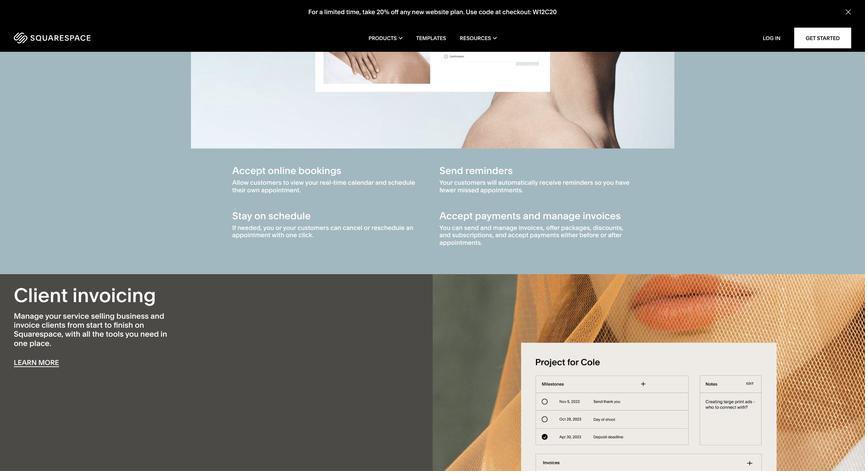 Task type: locate. For each thing, give the bounding box(es) containing it.
payments
[[475, 210, 521, 222], [530, 231, 559, 239]]

and left send
[[439, 231, 451, 239]]

0 horizontal spatial with
[[65, 330, 80, 339]]

your down "bookings"
[[305, 179, 318, 186]]

customers
[[250, 179, 282, 186], [454, 179, 486, 186], [298, 224, 329, 232]]

0 horizontal spatial customers
[[250, 179, 282, 186]]

with
[[272, 231, 284, 239], [65, 330, 80, 339]]

you right 'needed,'
[[263, 224, 274, 232]]

view
[[290, 179, 304, 186]]

appointments. inside accept payments and manage invoices you can send and manage invoices, offer packages, discounts, and subscriptions, and accept payments either before or after appointments.
[[439, 239, 482, 247]]

get started link
[[794, 28, 851, 48]]

needed,
[[238, 224, 262, 232]]

0 horizontal spatial accept
[[232, 165, 266, 177]]

1 horizontal spatial with
[[272, 231, 284, 239]]

payments up accept on the right of the page
[[475, 210, 521, 222]]

1 horizontal spatial or
[[364, 224, 370, 232]]

to right the
[[104, 320, 112, 330]]

1 horizontal spatial can
[[452, 224, 463, 232]]

in
[[161, 330, 167, 339]]

get started
[[806, 35, 840, 41]]

0 horizontal spatial one
[[14, 339, 28, 348]]

0 vertical spatial one
[[286, 231, 297, 239]]

log             in
[[763, 35, 781, 41]]

accept payments and manage invoices you can send and manage invoices, offer packages, discounts, and subscriptions, and accept payments either before or after appointments.
[[439, 210, 624, 247]]

on right finish in the left bottom of the page
[[135, 320, 144, 330]]

2 vertical spatial your
[[45, 311, 61, 321]]

1 horizontal spatial your
[[283, 224, 296, 232]]

tools
[[106, 330, 124, 339]]

appointments.
[[480, 186, 523, 194], [439, 239, 482, 247]]

or
[[276, 224, 282, 232], [364, 224, 370, 232], [601, 231, 607, 239]]

products button
[[369, 24, 402, 52]]

schedule inside stay on schedule if needed, you or your customers can cancel or reschedule an appointment with one click.
[[268, 210, 311, 222]]

squarespace project dashboard highlights upcoming project milestones, important notes, and active invoices. image
[[521, 343, 777, 471]]

0 vertical spatial on
[[254, 210, 266, 222]]

and up invoices,
[[523, 210, 541, 222]]

off
[[391, 8, 399, 16]]

2 can from the left
[[452, 224, 463, 232]]

a
[[319, 8, 323, 16]]

use
[[466, 8, 477, 16]]

or left "after"
[[601, 231, 607, 239]]

reminders left the so
[[563, 179, 593, 186]]

1 vertical spatial appointments.
[[439, 239, 482, 247]]

time,
[[346, 8, 361, 16]]

0 vertical spatial you
[[603, 179, 614, 186]]

appointments. right 'missed'
[[480, 186, 523, 194]]

any
[[400, 8, 411, 16]]

customers inside stay on schedule if needed, you or your customers can cancel or reschedule an appointment with one click.
[[298, 224, 329, 232]]

1 horizontal spatial reminders
[[563, 179, 593, 186]]

you inside 'send reminders your customers will automatically receive reminders so you have fewer missed appointments.'
[[603, 179, 614, 186]]

1 vertical spatial on
[[135, 320, 144, 330]]

accept inside accept payments and manage invoices you can send and manage invoices, offer packages, discounts, and subscriptions, and accept payments either before or after appointments.
[[439, 210, 473, 222]]

1 horizontal spatial on
[[254, 210, 266, 222]]

the
[[92, 330, 104, 339]]

take
[[362, 8, 375, 16]]

1 vertical spatial with
[[65, 330, 80, 339]]

0 vertical spatial with
[[272, 231, 284, 239]]

0 horizontal spatial on
[[135, 320, 144, 330]]

schedule
[[388, 179, 415, 186], [268, 210, 311, 222]]

1 horizontal spatial to
[[283, 179, 289, 186]]

0 vertical spatial your
[[305, 179, 318, 186]]

reminders
[[465, 165, 513, 177], [563, 179, 593, 186]]

and
[[375, 179, 387, 186], [523, 210, 541, 222], [480, 224, 492, 232], [439, 231, 451, 239], [495, 231, 507, 239], [150, 311, 164, 321]]

1 vertical spatial your
[[283, 224, 296, 232]]

squarespace logo image
[[14, 32, 90, 44]]

0 vertical spatial schedule
[[388, 179, 415, 186]]

your inside accept online bookings allow customers to view your real-time calendar and schedule their own appointment.
[[305, 179, 318, 186]]

manage left invoices,
[[493, 224, 517, 232]]

0 vertical spatial reminders
[[465, 165, 513, 177]]

0 horizontal spatial payments
[[475, 210, 521, 222]]

learn more link
[[14, 359, 59, 367]]

schedule inside accept online bookings allow customers to view your real-time calendar and schedule their own appointment.
[[388, 179, 415, 186]]

0 horizontal spatial manage
[[493, 224, 517, 232]]

packages,
[[561, 224, 592, 232]]

on
[[254, 210, 266, 222], [135, 320, 144, 330]]

0 horizontal spatial schedule
[[268, 210, 311, 222]]

reminders up will
[[465, 165, 513, 177]]

get
[[806, 35, 816, 41]]

to inside manage your service selling business and invoice clients from start to finish on squarespace, with all the tools you need in one place.
[[104, 320, 112, 330]]

will
[[487, 179, 497, 186]]

1 horizontal spatial one
[[286, 231, 297, 239]]

on inside stay on schedule if needed, you or your customers can cancel or reschedule an appointment with one click.
[[254, 210, 266, 222]]

customers inside 'send reminders your customers will automatically receive reminders so you have fewer missed appointments.'
[[454, 179, 486, 186]]

missed
[[457, 186, 479, 194]]

2 horizontal spatial customers
[[454, 179, 486, 186]]

on up 'needed,'
[[254, 210, 266, 222]]

reschedule
[[371, 224, 405, 232]]

calendar
[[348, 179, 374, 186]]

woman with face mask. image
[[191, 0, 674, 149]]

your left click.
[[283, 224, 296, 232]]

your for schedule
[[283, 224, 296, 232]]

payments left either
[[530, 231, 559, 239]]

1 horizontal spatial schedule
[[388, 179, 415, 186]]

plan.
[[450, 8, 465, 16]]

0 horizontal spatial can
[[330, 224, 341, 232]]

accept up allow
[[232, 165, 266, 177]]

0 vertical spatial accept
[[232, 165, 266, 177]]

one left click.
[[286, 231, 297, 239]]

send reminders your customers will automatically receive reminders so you have fewer missed appointments.
[[439, 165, 630, 194]]

0 horizontal spatial reminders
[[465, 165, 513, 177]]

1 can from the left
[[330, 224, 341, 232]]

receive
[[539, 179, 561, 186]]

accept for accept payments and manage invoices
[[439, 210, 473, 222]]

one
[[286, 231, 297, 239], [14, 339, 28, 348]]

with left "all"
[[65, 330, 80, 339]]

and up the in
[[150, 311, 164, 321]]

your
[[305, 179, 318, 186], [283, 224, 296, 232], [45, 311, 61, 321]]

to
[[283, 179, 289, 186], [104, 320, 112, 330]]

0 vertical spatial to
[[283, 179, 289, 186]]

client invoicing
[[14, 283, 156, 307]]

2 horizontal spatial you
[[603, 179, 614, 186]]

invoice
[[14, 320, 40, 330]]

or right cancel
[[364, 224, 370, 232]]

log             in link
[[763, 35, 781, 41]]

0 vertical spatial appointments.
[[480, 186, 523, 194]]

you
[[603, 179, 614, 186], [263, 224, 274, 232], [125, 330, 139, 339]]

2 horizontal spatial or
[[601, 231, 607, 239]]

or right appointment
[[276, 224, 282, 232]]

1 vertical spatial you
[[263, 224, 274, 232]]

appointments. down send
[[439, 239, 482, 247]]

accept inside accept online bookings allow customers to view your real-time calendar and schedule their own appointment.
[[232, 165, 266, 177]]

your left the service on the bottom left
[[45, 311, 61, 321]]

1 vertical spatial schedule
[[268, 210, 311, 222]]

1 horizontal spatial accept
[[439, 210, 473, 222]]

can left cancel
[[330, 224, 341, 232]]

either
[[561, 231, 578, 239]]

allow
[[232, 179, 249, 186]]

1 horizontal spatial you
[[263, 224, 274, 232]]

2 vertical spatial you
[[125, 330, 139, 339]]

0 horizontal spatial to
[[104, 320, 112, 330]]

resources button
[[460, 24, 497, 52]]

one inside stay on schedule if needed, you or your customers can cancel or reschedule an appointment with one click.
[[286, 231, 297, 239]]

if
[[232, 224, 236, 232]]

1 horizontal spatial manage
[[543, 210, 581, 222]]

you right the so
[[603, 179, 614, 186]]

one down invoice
[[14, 339, 28, 348]]

0 horizontal spatial you
[[125, 330, 139, 339]]

your
[[439, 179, 453, 186]]

to left the view
[[283, 179, 289, 186]]

1 vertical spatial accept
[[439, 210, 473, 222]]

1 vertical spatial manage
[[493, 224, 517, 232]]

with right appointment
[[272, 231, 284, 239]]

accept up you
[[439, 210, 473, 222]]

manage up offer
[[543, 210, 581, 222]]

and right the calendar at top
[[375, 179, 387, 186]]

your inside stay on schedule if needed, you or your customers can cancel or reschedule an appointment with one click.
[[283, 224, 296, 232]]

appointment
[[232, 231, 270, 239]]

2 horizontal spatial your
[[305, 179, 318, 186]]

can right you
[[452, 224, 463, 232]]

on inside manage your service selling business and invoice clients from start to finish on squarespace, with all the tools you need in one place.
[[135, 320, 144, 330]]

their
[[232, 186, 246, 194]]

in
[[775, 35, 781, 41]]

you right tools
[[125, 330, 139, 339]]

1 vertical spatial one
[[14, 339, 28, 348]]

manage
[[14, 311, 44, 321]]

0 horizontal spatial your
[[45, 311, 61, 321]]

you inside stay on schedule if needed, you or your customers can cancel or reschedule an appointment with one click.
[[263, 224, 274, 232]]

1 horizontal spatial payments
[[530, 231, 559, 239]]

all
[[82, 330, 90, 339]]

1 vertical spatial to
[[104, 320, 112, 330]]

1 horizontal spatial customers
[[298, 224, 329, 232]]



Task type: vqa. For each thing, say whether or not it's contained in the screenshot.
The Squarespace Guide to All Things Email Campaigns
no



Task type: describe. For each thing, give the bounding box(es) containing it.
an
[[406, 224, 413, 232]]

discounts,
[[593, 224, 624, 232]]

for a limited time, take 20% off any new website plan. use code at checkout: w12c20
[[308, 8, 557, 16]]

accept
[[508, 231, 529, 239]]

place.
[[29, 339, 51, 348]]

time
[[333, 179, 347, 186]]

started
[[817, 35, 840, 41]]

0 vertical spatial manage
[[543, 210, 581, 222]]

have
[[615, 179, 630, 186]]

service
[[63, 311, 89, 321]]

real-
[[320, 179, 333, 186]]

and right send
[[480, 224, 492, 232]]

squarespace,
[[14, 330, 63, 339]]

0 horizontal spatial or
[[276, 224, 282, 232]]

you inside manage your service selling business and invoice clients from start to finish on squarespace, with all the tools you need in one place.
[[125, 330, 139, 339]]

one inside manage your service selling business and invoice clients from start to finish on squarespace, with all the tools you need in one place.
[[14, 339, 28, 348]]

fewer
[[439, 186, 456, 194]]

from
[[67, 320, 84, 330]]

finish
[[114, 320, 133, 330]]

more
[[38, 359, 59, 367]]

templates
[[416, 35, 446, 41]]

new
[[412, 8, 424, 16]]

with inside manage your service selling business and invoice clients from start to finish on squarespace, with all the tools you need in one place.
[[65, 330, 80, 339]]

log
[[763, 35, 774, 41]]

website
[[426, 8, 449, 16]]

so
[[595, 179, 602, 186]]

w12c20
[[533, 8, 557, 16]]

and inside accept online bookings allow customers to view your real-time calendar and schedule their own appointment.
[[375, 179, 387, 186]]

manage your service selling business and invoice clients from start to finish on squarespace, with all the tools you need in one place.
[[14, 311, 167, 348]]

offer
[[546, 224, 560, 232]]

client
[[14, 283, 68, 307]]

send
[[464, 224, 479, 232]]

templates link
[[416, 24, 446, 52]]

automatically
[[498, 179, 538, 186]]

checkout:
[[502, 8, 531, 16]]

and inside manage your service selling business and invoice clients from start to finish on squarespace, with all the tools you need in one place.
[[150, 311, 164, 321]]

start
[[86, 320, 103, 330]]

stay on schedule if needed, you or your customers can cancel or reschedule an appointment with one click.
[[232, 210, 413, 239]]

before
[[579, 231, 599, 239]]

invoicing
[[72, 283, 156, 307]]

online
[[268, 165, 296, 177]]

resources
[[460, 35, 491, 41]]

you
[[439, 224, 450, 232]]

can inside accept payments and manage invoices you can send and manage invoices, offer packages, discounts, and subscriptions, and accept payments either before or after appointments.
[[452, 224, 463, 232]]

and left accept on the right of the page
[[495, 231, 507, 239]]

1 vertical spatial payments
[[530, 231, 559, 239]]

your inside manage your service selling business and invoice clients from start to finish on squarespace, with all the tools you need in one place.
[[45, 311, 61, 321]]

at
[[495, 8, 501, 16]]

bookings
[[299, 165, 341, 177]]

accept online bookings allow customers to view your real-time calendar and schedule their own appointment.
[[232, 165, 415, 194]]

learn
[[14, 359, 37, 367]]

click.
[[299, 231, 314, 239]]

your for bookings
[[305, 179, 318, 186]]

need
[[140, 330, 159, 339]]

appointment.
[[261, 186, 301, 194]]

after
[[608, 231, 622, 239]]

to inside accept online bookings allow customers to view your real-time calendar and schedule their own appointment.
[[283, 179, 289, 186]]

customers inside accept online bookings allow customers to view your real-time calendar and schedule their own appointment.
[[250, 179, 282, 186]]

subscriptions,
[[452, 231, 494, 239]]

stay
[[232, 210, 252, 222]]

cancel
[[343, 224, 362, 232]]

ui of spa booking page. image
[[315, 0, 550, 92]]

with inside stay on schedule if needed, you or your customers can cancel or reschedule an appointment with one click.
[[272, 231, 284, 239]]

squarespace logo link
[[14, 32, 181, 44]]

invoices,
[[519, 224, 545, 232]]

code
[[479, 8, 494, 16]]

appointments. inside 'send reminders your customers will automatically receive reminders so you have fewer missed appointments.'
[[480, 186, 523, 194]]

selling
[[91, 311, 115, 321]]

20%
[[377, 8, 389, 16]]

learn more
[[14, 359, 59, 367]]

1 vertical spatial reminders
[[563, 179, 593, 186]]

own
[[247, 186, 260, 194]]

products
[[369, 35, 397, 41]]

invoices
[[583, 210, 621, 222]]

for
[[308, 8, 318, 16]]

send
[[439, 165, 463, 177]]

limited
[[324, 8, 345, 16]]

clients
[[42, 320, 65, 330]]

accept for accept online bookings
[[232, 165, 266, 177]]

or inside accept payments and manage invoices you can send and manage invoices, offer packages, discounts, and subscriptions, and accept payments either before or after appointments.
[[601, 231, 607, 239]]

business
[[117, 311, 149, 321]]

0 vertical spatial payments
[[475, 210, 521, 222]]

can inside stay on schedule if needed, you or your customers can cancel or reschedule an appointment with one click.
[[330, 224, 341, 232]]



